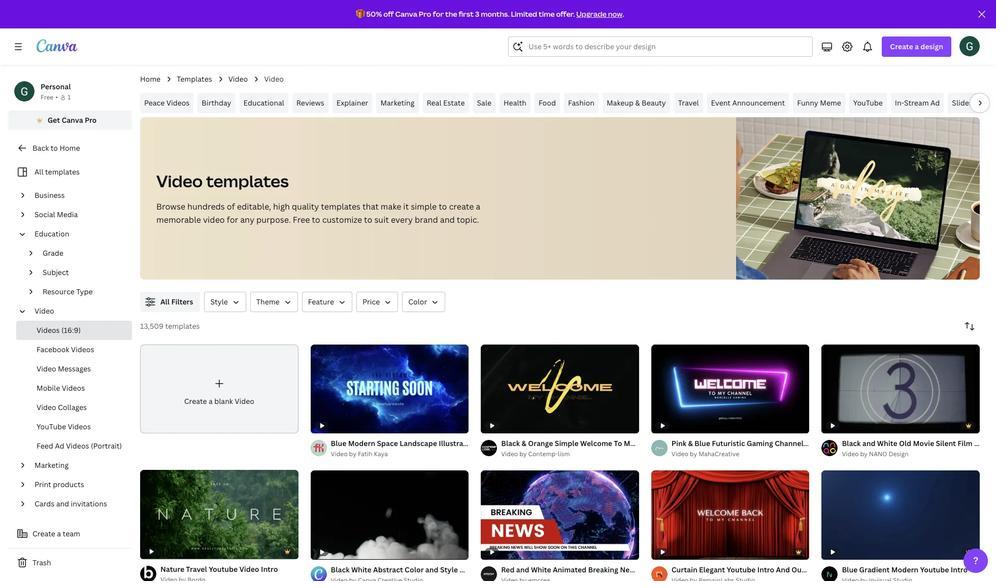 Task type: vqa. For each thing, say whether or not it's contained in the screenshot.
the top YouTube
yes



Task type: locate. For each thing, give the bounding box(es) containing it.
marketing left real
[[381, 98, 415, 108]]

0 horizontal spatial blue
[[695, 439, 710, 449]]

a
[[915, 42, 919, 51], [476, 201, 481, 212], [209, 396, 213, 406], [57, 529, 61, 539]]

1 horizontal spatial ad
[[931, 98, 940, 108]]

estate
[[443, 98, 465, 108]]

videos for mobile videos
[[62, 383, 85, 393]]

a inside button
[[57, 529, 61, 539]]

black white abstract color and style video background link
[[331, 565, 523, 576]]

old
[[899, 439, 912, 449]]

create left the "team"
[[33, 529, 55, 539]]

educational link
[[240, 93, 288, 113]]

1 vertical spatial home
[[60, 143, 80, 153]]

black inside black & orange simple welcome to my channel youtube intro video by contemp-lism
[[501, 439, 520, 449]]

blue
[[695, 439, 710, 449], [842, 565, 858, 575]]

templates
[[177, 74, 212, 84]]

4 by from the left
[[861, 450, 868, 459]]

1
[[67, 93, 71, 102]]

a inside dropdown button
[[915, 42, 919, 51]]

news
[[620, 565, 639, 575]]

silent
[[936, 439, 956, 449]]

1 horizontal spatial home
[[140, 74, 161, 84]]

breaking
[[588, 565, 619, 575]]

0 vertical spatial youtube
[[854, 98, 883, 108]]

1 vertical spatial youtube
[[37, 422, 66, 432]]

3 by from the left
[[690, 450, 697, 459]]

food
[[539, 98, 556, 108]]

intro inside black & orange simple welcome to my channel youtube intro video by contemp-lism
[[697, 439, 714, 449]]

videos up 'facebook'
[[37, 326, 60, 335]]

videos (16:9)
[[37, 326, 81, 335]]

by inside the pink & blue futuristic gaming channel youtube intro video by mahacreative
[[690, 450, 697, 459]]

1 vertical spatial canva
[[62, 115, 83, 125]]

•
[[55, 93, 58, 102]]

1 vertical spatial create
[[184, 396, 207, 406]]

1 horizontal spatial style
[[440, 565, 458, 575]]

high
[[273, 201, 290, 212]]

0 horizontal spatial create
[[33, 529, 55, 539]]

home up peace in the top of the page
[[140, 74, 161, 84]]

birthday
[[202, 98, 231, 108]]

facebook
[[37, 345, 69, 354]]

by left "nano"
[[861, 450, 868, 459]]

social
[[35, 210, 55, 219]]

mobile videos
[[37, 383, 85, 393]]

white left abstract at the bottom of page
[[351, 565, 372, 575]]

0 horizontal spatial for
[[227, 214, 238, 225]]

1 horizontal spatial &
[[636, 98, 640, 108]]

a left the "team"
[[57, 529, 61, 539]]

videos up messages at the left of the page
[[71, 345, 94, 354]]

a up topic.
[[476, 201, 481, 212]]

0 vertical spatial travel
[[678, 98, 699, 108]]

color right abstract at the bottom of page
[[405, 565, 424, 575]]

2 channel from the left
[[775, 439, 804, 449]]

0 vertical spatial home
[[140, 74, 161, 84]]

subject button
[[39, 263, 126, 282]]

2 horizontal spatial &
[[688, 439, 693, 449]]

0 horizontal spatial marketing link
[[30, 456, 126, 475]]

video by contemp-lism link
[[501, 450, 639, 460]]

travel right nature
[[186, 565, 207, 574]]

marketing link down feed ad videos (portrait) in the left of the page
[[30, 456, 126, 475]]

0 horizontal spatial channel
[[636, 439, 665, 449]]

marketing for the topmost marketing link
[[381, 98, 415, 108]]

1 horizontal spatial free
[[293, 214, 310, 225]]

free inside browse hundreds of editable, high quality templates that make it simple to create a memorable video for any purpose. free to customize to suit every brand and topic.
[[293, 214, 310, 225]]

cards and invitations link
[[30, 495, 126, 514]]

explainer
[[337, 98, 368, 108]]

youtube up feed at the left of page
[[37, 422, 66, 432]]

fashion link
[[564, 93, 599, 113]]

fashion
[[568, 98, 595, 108]]

pink & blue futuristic gaming channel youtube intro video by mahacreative
[[672, 439, 853, 459]]

all down back at the top left of page
[[35, 167, 43, 177]]

peace videos link
[[140, 93, 194, 113]]

price button
[[357, 292, 398, 312]]

all templates
[[35, 167, 80, 177]]

marketing
[[381, 98, 415, 108], [35, 461, 69, 470]]

13,509
[[140, 321, 164, 331]]

a left blank
[[209, 396, 213, 406]]

facebook videos
[[37, 345, 94, 354]]

team
[[63, 529, 80, 539]]

& for makeup
[[636, 98, 640, 108]]

that
[[363, 201, 379, 212]]

ad right the 'stream'
[[931, 98, 940, 108]]

all inside all filters button
[[160, 297, 170, 307]]

videos up feed ad videos (portrait) in the left of the page
[[68, 422, 91, 432]]

to right back at the top left of page
[[51, 143, 58, 153]]

1 horizontal spatial all
[[160, 297, 170, 307]]

get
[[48, 115, 60, 125]]

0 horizontal spatial white
[[351, 565, 372, 575]]

0 horizontal spatial all
[[35, 167, 43, 177]]

create inside "create a team" button
[[33, 529, 55, 539]]

for down of
[[227, 214, 238, 225]]

1 vertical spatial free
[[293, 214, 310, 225]]

pro up back to home link
[[85, 115, 97, 125]]

2 vertical spatial create
[[33, 529, 55, 539]]

time
[[539, 9, 555, 19]]

3
[[475, 9, 480, 19]]

1 horizontal spatial white
[[531, 565, 551, 575]]

canva right off
[[395, 9, 417, 19]]

1 vertical spatial marketing link
[[30, 456, 126, 475]]

media
[[57, 210, 78, 219]]

mahacreative
[[699, 450, 740, 459]]

sale
[[477, 98, 492, 108]]

by inside the 'black and white old movie silent film credits video by nano design'
[[861, 450, 868, 459]]

outro
[[792, 565, 812, 575]]

social media
[[35, 210, 78, 219]]

create a blank video element
[[140, 345, 298, 434]]

ad right feed at the left of page
[[55, 441, 64, 451]]

travel left event
[[678, 98, 699, 108]]

0 horizontal spatial youtube
[[37, 422, 66, 432]]

travel
[[678, 98, 699, 108], [186, 565, 207, 574]]

trash
[[33, 558, 51, 568]]

1 horizontal spatial blue
[[842, 565, 858, 575]]

youtube inside the pink & blue futuristic gaming channel youtube intro video by mahacreative
[[806, 439, 834, 449]]

style inside black white abstract color and style video background link
[[440, 565, 458, 575]]

channel
[[636, 439, 665, 449], [775, 439, 804, 449]]

channel right my
[[636, 439, 665, 449]]

home up all templates 'link'
[[60, 143, 80, 153]]

blue up the mahacreative
[[695, 439, 710, 449]]

1 vertical spatial ad
[[55, 441, 64, 451]]

and up "nano"
[[863, 439, 876, 449]]

of
[[227, 201, 235, 212]]

a for create a team
[[57, 529, 61, 539]]

white up "nano"
[[878, 439, 898, 449]]

1 horizontal spatial canva
[[395, 9, 417, 19]]

video inside black & orange simple welcome to my channel youtube intro video by contemp-lism
[[501, 450, 518, 459]]

1 horizontal spatial for
[[433, 9, 444, 19]]

0 vertical spatial for
[[433, 9, 444, 19]]

templates link
[[177, 74, 212, 85]]

pro left the
[[419, 9, 431, 19]]

0 horizontal spatial canva
[[62, 115, 83, 125]]

1 by from the left
[[349, 450, 357, 459]]

curtain elegant youtube intro and outro link
[[672, 565, 812, 576]]

1 horizontal spatial create
[[184, 396, 207, 406]]

1 vertical spatial style
[[440, 565, 458, 575]]

offer.
[[556, 9, 575, 19]]

all for all templates
[[35, 167, 43, 177]]

all left the filters
[[160, 297, 170, 307]]

templates up the customize in the left top of the page
[[321, 201, 361, 212]]

0 vertical spatial create
[[890, 42, 914, 51]]

canva right get
[[62, 115, 83, 125]]

create inside create a design dropdown button
[[890, 42, 914, 51]]

white inside red and white animated breaking news youtube intro link
[[531, 565, 551, 575]]

design
[[889, 450, 909, 459]]

youtube for youtube
[[854, 98, 883, 108]]

1 vertical spatial marketing
[[35, 461, 69, 470]]

0 horizontal spatial travel
[[186, 565, 207, 574]]

funny meme link
[[793, 93, 846, 113]]

1 channel from the left
[[636, 439, 665, 449]]

create inside create a blank video element
[[184, 396, 207, 406]]

blue gradient modern youtube intro
[[842, 565, 968, 575]]

by left contemp- on the bottom right of the page
[[520, 450, 527, 459]]

youtube left in-
[[854, 98, 883, 108]]

business
[[35, 190, 65, 200]]

black inside the 'black and white old movie silent film credits video by nano design'
[[842, 439, 861, 449]]

0 vertical spatial marketing
[[381, 98, 415, 108]]

channel right the gaming
[[775, 439, 804, 449]]

& right pink
[[688, 439, 693, 449]]

and down create
[[440, 214, 455, 225]]

templates for 13,509 templates
[[165, 321, 200, 331]]

& left orange
[[522, 439, 527, 449]]

Sort by button
[[960, 316, 980, 337]]

1 vertical spatial all
[[160, 297, 170, 307]]

black
[[501, 439, 520, 449], [842, 439, 861, 449], [331, 565, 350, 575]]

in-stream ad
[[895, 98, 940, 108]]

the
[[445, 9, 457, 19]]

white left animated
[[531, 565, 551, 575]]

intro inside the pink & blue futuristic gaming channel youtube intro video by mahacreative
[[836, 439, 853, 449]]

videos for facebook videos
[[71, 345, 94, 354]]

canva inside button
[[62, 115, 83, 125]]

1 vertical spatial blue
[[842, 565, 858, 575]]

video link up (16:9)
[[30, 302, 126, 321]]

pink & blue futuristic gaming channel youtube intro link
[[672, 438, 853, 450]]

0 vertical spatial color
[[408, 297, 427, 307]]

orange
[[528, 439, 553, 449]]

sale link
[[473, 93, 496, 113]]

0 horizontal spatial video link
[[30, 302, 126, 321]]

& inside the pink & blue futuristic gaming channel youtube intro video by mahacreative
[[688, 439, 693, 449]]

create
[[890, 42, 914, 51], [184, 396, 207, 406], [33, 529, 55, 539]]

& inside black & orange simple welcome to my channel youtube intro video by contemp-lism
[[522, 439, 527, 449]]

0 vertical spatial video link
[[228, 74, 248, 85]]

to down quality
[[312, 214, 320, 225]]

get canva pro
[[48, 115, 97, 125]]

by left fatih
[[349, 450, 357, 459]]

business link
[[30, 186, 126, 205]]

free left • on the top left of the page
[[41, 93, 53, 102]]

mobile
[[37, 383, 60, 393]]

2 horizontal spatial white
[[878, 439, 898, 449]]

create a blank video link
[[140, 345, 298, 434]]

templates inside 'link'
[[45, 167, 80, 177]]

2 horizontal spatial black
[[842, 439, 861, 449]]

marketing down feed at the left of page
[[35, 461, 69, 470]]

1 horizontal spatial youtube
[[854, 98, 883, 108]]

color inside button
[[408, 297, 427, 307]]

1 horizontal spatial black
[[501, 439, 520, 449]]

0 horizontal spatial style
[[210, 297, 228, 307]]

2 by from the left
[[520, 450, 527, 459]]

video inside the pink & blue futuristic gaming channel youtube intro video by mahacreative
[[672, 450, 689, 459]]

create left design on the top right of the page
[[890, 42, 914, 51]]

1 horizontal spatial marketing link
[[377, 93, 419, 113]]

videos for youtube videos
[[68, 422, 91, 432]]

channel inside black & orange simple welcome to my channel youtube intro video by contemp-lism
[[636, 439, 665, 449]]

0 vertical spatial pro
[[419, 9, 431, 19]]

by inside black & orange simple welcome to my channel youtube intro video by contemp-lism
[[520, 450, 527, 459]]

white inside black white abstract color and style video background link
[[351, 565, 372, 575]]

and inside the 'black and white old movie silent film credits video by nano design'
[[863, 439, 876, 449]]

blue left 'gradient'
[[842, 565, 858, 575]]

all inside all templates 'link'
[[35, 167, 43, 177]]

templates up editable,
[[206, 170, 289, 192]]

white inside the 'black and white old movie silent film credits video by nano design'
[[878, 439, 898, 449]]

color right price button
[[408, 297, 427, 307]]

a left design on the top right of the page
[[915, 42, 919, 51]]

0 vertical spatial all
[[35, 167, 43, 177]]

video link up birthday
[[228, 74, 248, 85]]

and for cards and invitations
[[56, 499, 69, 509]]

memorable
[[156, 214, 201, 225]]

0 vertical spatial style
[[210, 297, 228, 307]]

print products link
[[30, 475, 126, 495]]

1 vertical spatial video link
[[30, 302, 126, 321]]

animated
[[553, 565, 587, 575]]

travel link
[[674, 93, 703, 113]]

and right red
[[516, 565, 529, 575]]

templates down the filters
[[165, 321, 200, 331]]

0 vertical spatial blue
[[695, 439, 710, 449]]

educational
[[244, 98, 284, 108]]

months.
[[481, 9, 510, 19]]

for left the
[[433, 9, 444, 19]]

None search field
[[509, 37, 813, 57]]

and right abstract at the bottom of page
[[426, 565, 439, 575]]

0 horizontal spatial free
[[41, 93, 53, 102]]

0 horizontal spatial black
[[331, 565, 350, 575]]

all for all filters
[[160, 297, 170, 307]]

style button
[[204, 292, 246, 312]]

videos right peace in the top of the page
[[166, 98, 190, 108]]

free down quality
[[293, 214, 310, 225]]

1 horizontal spatial marketing
[[381, 98, 415, 108]]

blue inside the pink & blue futuristic gaming channel youtube intro video by mahacreative
[[695, 439, 710, 449]]

1 vertical spatial pro
[[85, 115, 97, 125]]

futuristic
[[712, 439, 745, 449]]

and right cards
[[56, 499, 69, 509]]

1 vertical spatial for
[[227, 214, 238, 225]]

by left the mahacreative
[[690, 450, 697, 459]]

0 horizontal spatial pro
[[85, 115, 97, 125]]

0 horizontal spatial marketing
[[35, 461, 69, 470]]

red
[[501, 565, 515, 575]]

templates down back to home
[[45, 167, 80, 177]]

in-
[[895, 98, 904, 108]]

real estate link
[[423, 93, 469, 113]]

1 horizontal spatial channel
[[775, 439, 804, 449]]

0 vertical spatial ad
[[931, 98, 940, 108]]

by
[[349, 450, 357, 459], [520, 450, 527, 459], [690, 450, 697, 459], [861, 450, 868, 459]]

funny meme
[[797, 98, 841, 108]]

black for black & orange simple welcome to my channel youtube intro
[[501, 439, 520, 449]]

feature button
[[302, 292, 352, 312]]

marketing link left real
[[377, 93, 419, 113]]

health link
[[500, 93, 531, 113]]

create left blank
[[184, 396, 207, 406]]

& for pink
[[688, 439, 693, 449]]

& left "beauty"
[[636, 98, 640, 108]]

black & orange simple welcome to my channel youtube intro video by contemp-lism
[[501, 439, 714, 459]]

meme
[[820, 98, 841, 108]]

videos down video messages link
[[62, 383, 85, 393]]

0 horizontal spatial &
[[522, 439, 527, 449]]

templates inside browse hundreds of editable, high quality templates that make it simple to create a memorable video for any purpose. free to customize to suit every brand and topic.
[[321, 201, 361, 212]]

2 horizontal spatial create
[[890, 42, 914, 51]]



Task type: describe. For each thing, give the bounding box(es) containing it.
film
[[958, 439, 973, 449]]

to
[[614, 439, 622, 449]]

video
[[203, 214, 225, 225]]

channel inside the pink & blue futuristic gaming channel youtube intro video by mahacreative
[[775, 439, 804, 449]]

purpose.
[[256, 214, 291, 225]]

reviews link
[[292, 93, 328, 113]]

limited
[[511, 9, 537, 19]]

feed ad videos (portrait)
[[37, 441, 122, 451]]

1 vertical spatial travel
[[186, 565, 207, 574]]

upgrade now button
[[577, 9, 623, 19]]

cards
[[35, 499, 54, 509]]

to left create
[[439, 201, 447, 212]]

my
[[624, 439, 635, 449]]

& for black
[[522, 439, 527, 449]]

trash link
[[8, 553, 132, 573]]

elegant
[[699, 565, 725, 575]]

Search search field
[[529, 37, 807, 56]]

welcome
[[581, 439, 613, 449]]

off
[[384, 9, 394, 19]]

white for black
[[878, 439, 898, 449]]

youtube inside black & orange simple welcome to my channel youtube intro video by contemp-lism
[[667, 439, 696, 449]]

resource
[[43, 287, 75, 297]]

color button
[[402, 292, 446, 312]]

health
[[504, 98, 527, 108]]

videos down youtube videos link
[[66, 441, 89, 451]]

reviews
[[296, 98, 324, 108]]

gaming
[[747, 439, 773, 449]]

movie
[[913, 439, 935, 449]]

nature
[[160, 565, 184, 574]]

video by nano design link
[[842, 450, 980, 460]]

price
[[363, 297, 380, 307]]

video by mahacreative link
[[672, 450, 810, 460]]

resource type
[[43, 287, 93, 297]]

all filters button
[[140, 292, 200, 312]]

facebook videos link
[[16, 340, 132, 360]]

and inside browse hundreds of editable, high quality templates that make it simple to create a memorable video for any purpose. free to customize to suit every brand and topic.
[[440, 214, 455, 225]]

quality
[[292, 201, 319, 212]]

feature
[[308, 297, 334, 307]]

modern
[[892, 565, 919, 575]]

0 vertical spatial marketing link
[[377, 93, 419, 113]]

event announcement link
[[707, 93, 789, 113]]

create
[[449, 201, 474, 212]]

upgrade
[[577, 9, 607, 19]]

makeup & beauty
[[607, 98, 666, 108]]

0 vertical spatial free
[[41, 93, 53, 102]]

0 horizontal spatial ad
[[55, 441, 64, 451]]

curtain
[[672, 565, 698, 575]]

print products
[[35, 480, 84, 490]]

topic.
[[457, 214, 479, 225]]

print
[[35, 480, 51, 490]]

video collages link
[[16, 398, 132, 417]]

1 horizontal spatial pro
[[419, 9, 431, 19]]

makeup & beauty link
[[603, 93, 670, 113]]

1 vertical spatial color
[[405, 565, 424, 575]]

it
[[403, 201, 409, 212]]

credits
[[975, 439, 996, 449]]

create for create a team
[[33, 529, 55, 539]]

hundreds
[[187, 201, 225, 212]]

get canva pro button
[[8, 111, 132, 130]]

brand
[[415, 214, 438, 225]]

and for black and white old movie silent film credits video by nano design
[[863, 439, 876, 449]]

make
[[381, 201, 401, 212]]

design
[[921, 42, 944, 51]]

gradient
[[860, 565, 890, 575]]

create a blank video
[[184, 396, 254, 406]]

in-stream ad link
[[891, 93, 944, 113]]

for inside browse hundreds of editable, high quality templates that make it simple to create a memorable video for any purpose. free to customize to suit every brand and topic.
[[227, 214, 238, 225]]

messages
[[58, 364, 91, 374]]

youtube videos
[[37, 422, 91, 432]]

to inside back to home link
[[51, 143, 58, 153]]

youtube for youtube videos
[[37, 422, 66, 432]]

a for create a design
[[915, 42, 919, 51]]

videos for peace videos
[[166, 98, 190, 108]]

filters
[[171, 297, 193, 307]]

style inside style button
[[210, 297, 228, 307]]

pro inside button
[[85, 115, 97, 125]]

mobile videos link
[[16, 379, 132, 398]]

food link
[[535, 93, 560, 113]]

video messages link
[[16, 360, 132, 379]]

birthday link
[[198, 93, 235, 113]]

black white abstract color and style video background
[[331, 565, 523, 575]]

0 vertical spatial canva
[[395, 9, 417, 19]]

background
[[481, 565, 523, 575]]

grade
[[43, 248, 63, 258]]

back
[[33, 143, 49, 153]]

create for create a design
[[890, 42, 914, 51]]

1 horizontal spatial video link
[[228, 74, 248, 85]]

pink
[[672, 439, 687, 449]]

video by fatih kaya link
[[331, 450, 469, 460]]

back to home link
[[8, 138, 132, 158]]

announcement
[[733, 98, 785, 108]]

a inside browse hundreds of editable, high quality templates that make it simple to create a memorable video for any purpose. free to customize to suit every brand and topic.
[[476, 201, 481, 212]]

invitations
[[71, 499, 107, 509]]

fatih
[[358, 450, 373, 459]]

products
[[53, 480, 84, 490]]

black and white old movie silent film credits link
[[842, 438, 996, 450]]

feed
[[37, 441, 53, 451]]

slideshow link
[[948, 93, 991, 113]]

slideshow
[[952, 98, 987, 108]]

🎁
[[356, 9, 365, 19]]

black inside black white abstract color and style video background link
[[331, 565, 350, 575]]

0 horizontal spatial home
[[60, 143, 80, 153]]

templates for all templates
[[45, 167, 80, 177]]

create a team button
[[8, 524, 132, 544]]

black for black and white old movie silent film credits
[[842, 439, 861, 449]]

50%
[[366, 9, 382, 19]]

create a design button
[[882, 37, 952, 57]]

black and white old movie silent film credits video by nano design
[[842, 439, 996, 459]]

every
[[391, 214, 413, 225]]

white for red
[[531, 565, 551, 575]]

video inside the 'black and white old movie silent film credits video by nano design'
[[842, 450, 859, 459]]

templates for video templates
[[206, 170, 289, 192]]

greg robinson image
[[960, 36, 980, 56]]

marketing for left marketing link
[[35, 461, 69, 470]]

create for create a blank video
[[184, 396, 207, 406]]

to left the suit
[[364, 214, 373, 225]]

a for create a blank video
[[209, 396, 213, 406]]

education link
[[30, 224, 126, 244]]

video collages
[[37, 403, 87, 412]]

1 horizontal spatial travel
[[678, 98, 699, 108]]

and for red and white animated breaking news youtube intro
[[516, 565, 529, 575]]

nature travel youtube video intro link
[[160, 564, 278, 575]]

real estate
[[427, 98, 465, 108]]



